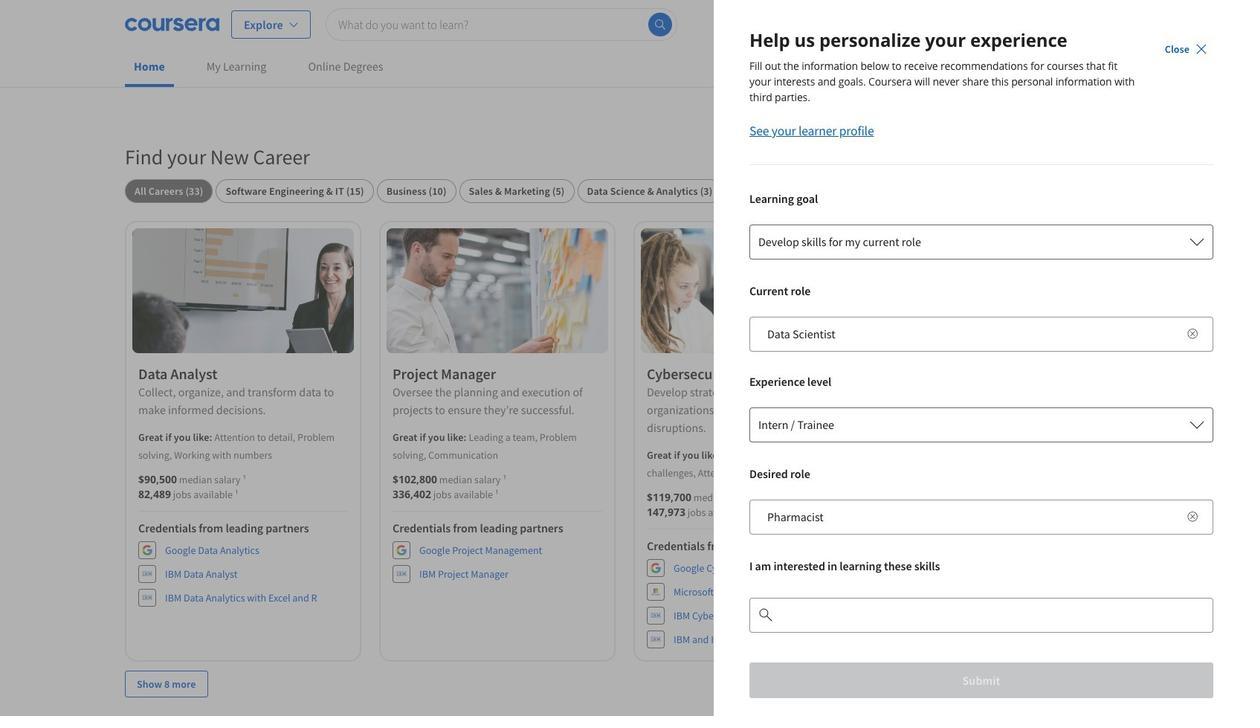Task type: vqa. For each thing, say whether or not it's contained in the screenshot.
Coursera image
yes



Task type: locate. For each thing, give the bounding box(es) containing it.
None button
[[125, 179, 213, 203], [216, 179, 374, 203], [377, 179, 456, 203], [459, 179, 575, 203], [578, 179, 723, 203], [125, 179, 213, 203], [216, 179, 374, 203], [377, 179, 456, 203], [459, 179, 575, 203], [578, 179, 723, 203]]

earn your degree collection element
[[125, 703, 1125, 716]]

option group inside "career roles collection" element
[[125, 179, 1125, 203]]

clear search image
[[1187, 328, 1199, 340]]

menu item
[[952, 6, 1036, 42]]

help center image
[[1211, 678, 1229, 696]]

None search field
[[326, 8, 678, 41]]

None text field
[[774, 597, 1177, 633]]

option group
[[125, 179, 1125, 203]]

menu
[[952, 0, 1125, 48]]



Task type: describe. For each thing, give the bounding box(es) containing it.
career roles collection element
[[116, 120, 1134, 716]]

clear search image
[[1187, 511, 1199, 523]]

coursera image
[[125, 12, 219, 36]]

Desired role text field
[[759, 499, 1177, 535]]

Current role text field
[[759, 316, 1177, 352]]



